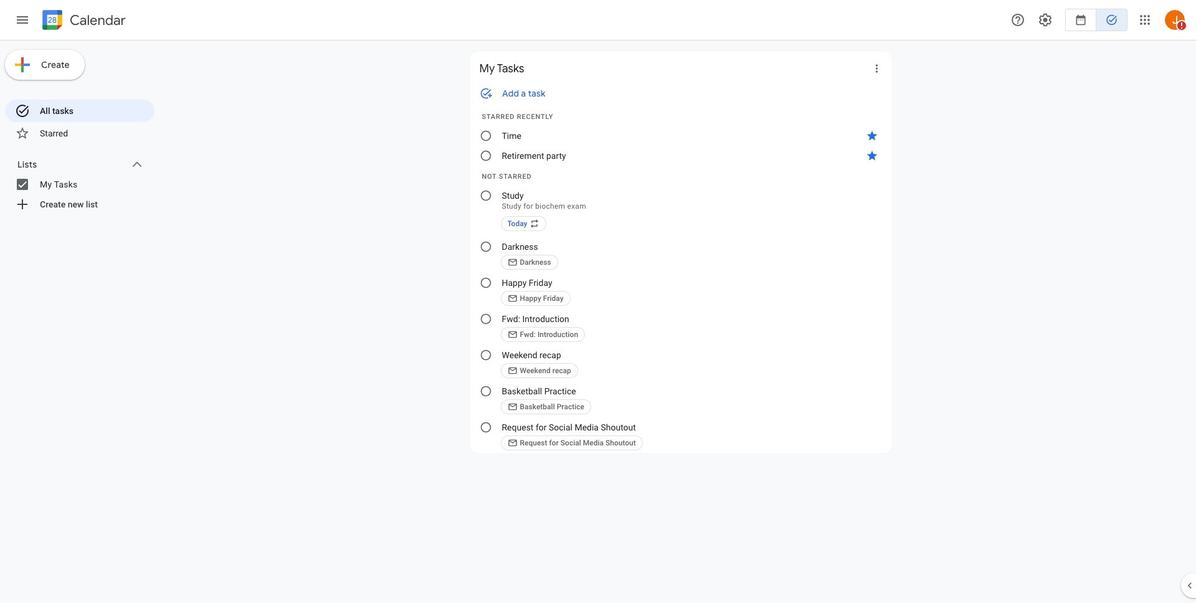 Task type: locate. For each thing, give the bounding box(es) containing it.
heading
[[67, 13, 126, 28]]

support menu image
[[1011, 12, 1026, 27]]

settings menu image
[[1039, 12, 1053, 27]]

heading inside calendar element
[[67, 13, 126, 28]]

calendar element
[[40, 7, 126, 35]]

tasks sidebar image
[[15, 12, 30, 27]]



Task type: vqa. For each thing, say whether or not it's contained in the screenshot.
heading
yes



